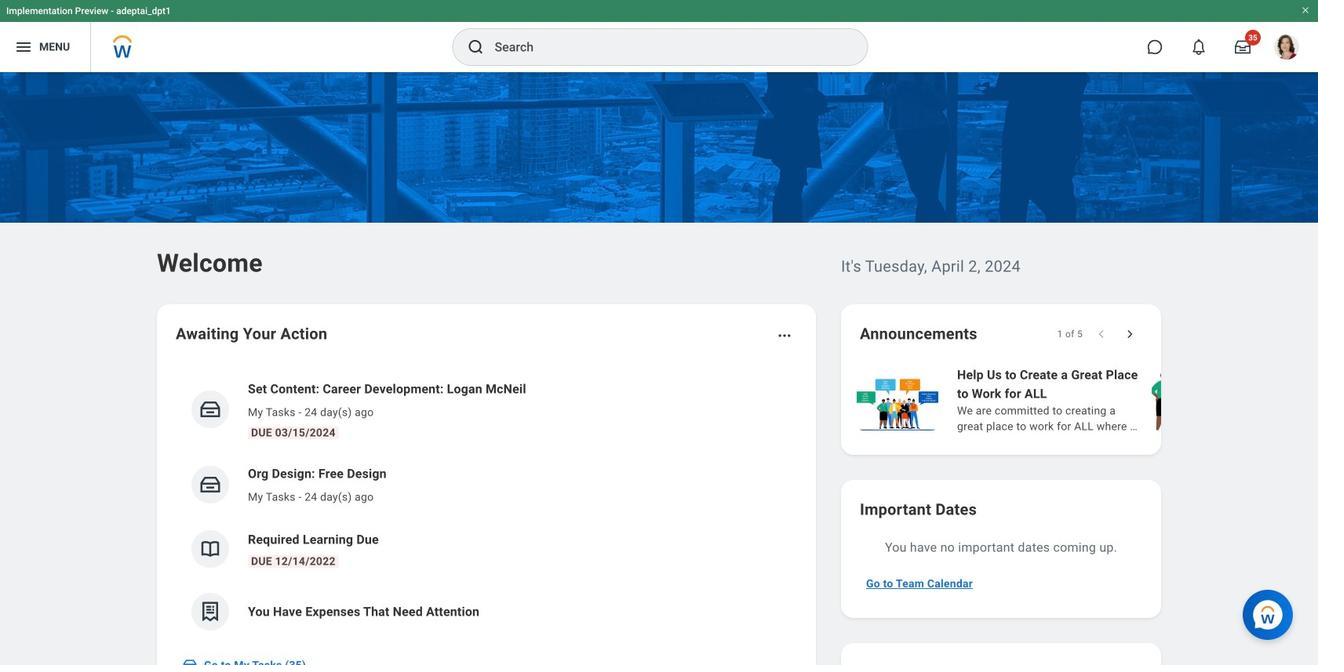 Task type: locate. For each thing, give the bounding box(es) containing it.
dashboard expenses image
[[199, 600, 222, 624]]

1 vertical spatial inbox image
[[182, 658, 198, 665]]

list
[[854, 364, 1318, 436], [176, 367, 797, 643]]

related actions image
[[777, 328, 793, 344]]

Search Workday  search field
[[495, 30, 835, 64]]

banner
[[0, 0, 1318, 72]]

1 horizontal spatial list
[[854, 364, 1318, 436]]

search image
[[467, 38, 485, 57]]

main content
[[0, 72, 1318, 665]]

justify image
[[14, 38, 33, 57]]

notifications large image
[[1191, 39, 1207, 55]]

inbox image
[[199, 398, 222, 421], [182, 658, 198, 665]]

1 horizontal spatial inbox image
[[199, 398, 222, 421]]

0 horizontal spatial inbox image
[[182, 658, 198, 665]]

0 vertical spatial inbox image
[[199, 398, 222, 421]]

status
[[1058, 328, 1083, 341]]



Task type: describe. For each thing, give the bounding box(es) containing it.
inbox image
[[199, 473, 222, 497]]

profile logan mcneil image
[[1274, 35, 1300, 63]]

inbox image inside 'list'
[[199, 398, 222, 421]]

chevron left small image
[[1094, 326, 1110, 342]]

0 horizontal spatial list
[[176, 367, 797, 643]]

book open image
[[199, 538, 222, 561]]

chevron right small image
[[1122, 326, 1138, 342]]

close environment banner image
[[1301, 5, 1311, 15]]

inbox large image
[[1235, 39, 1251, 55]]



Task type: vqa. For each thing, say whether or not it's contained in the screenshot.
top inbox icon
yes



